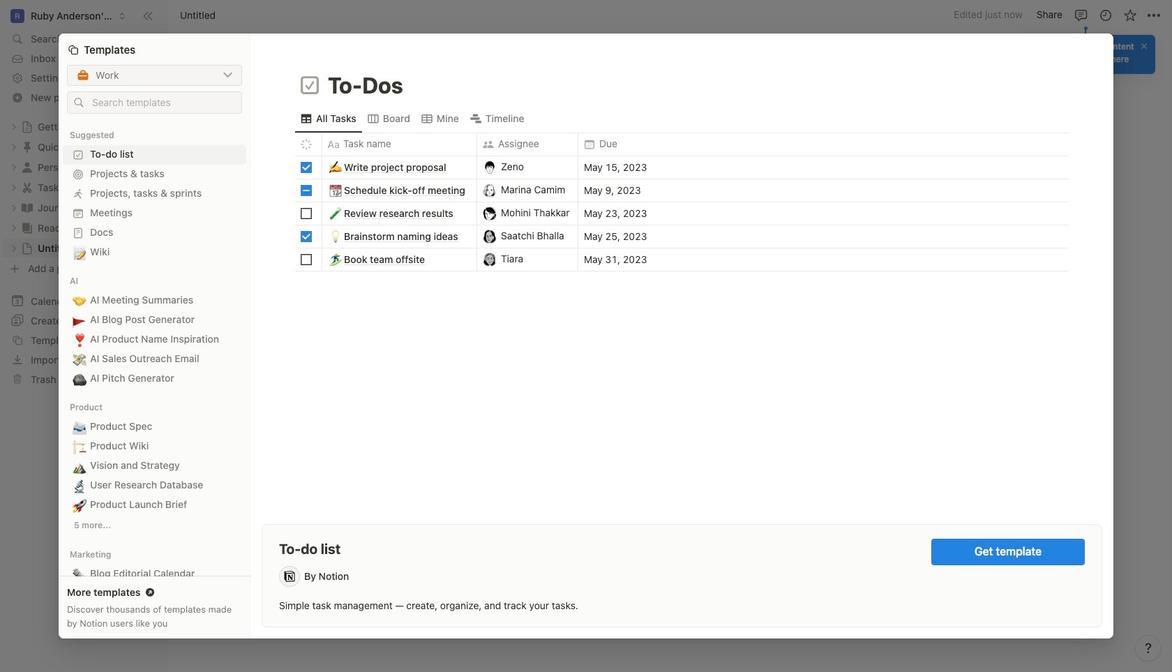 Task type: locate. For each thing, give the bounding box(es) containing it.
menu
[[423, 461, 800, 605]]

favorite image
[[1124, 8, 1138, 22]]

🗞️ image
[[73, 565, 87, 583]]

🏗 image
[[73, 438, 87, 456]]

⛰️ image
[[73, 457, 87, 475]]

🚩 image
[[73, 311, 87, 329]]

🪨 image
[[73, 370, 87, 388]]

📨 image
[[73, 418, 87, 436]]



Task type: describe. For each thing, give the bounding box(es) containing it.
📝 image
[[73, 243, 87, 262]]

comments image
[[1075, 8, 1089, 22]]

💸 image
[[73, 350, 87, 368]]

🚀 image
[[73, 496, 87, 514]]

updates image
[[1099, 8, 1113, 22]]

❣️ image
[[73, 331, 87, 349]]

close sidebar image
[[142, 10, 154, 21]]

page icon image
[[299, 74, 321, 96]]

🔬 image
[[73, 477, 87, 495]]

Search templates text field
[[92, 97, 235, 108]]



Task type: vqa. For each thing, say whether or not it's contained in the screenshot.
"Create and view automations" image
no



